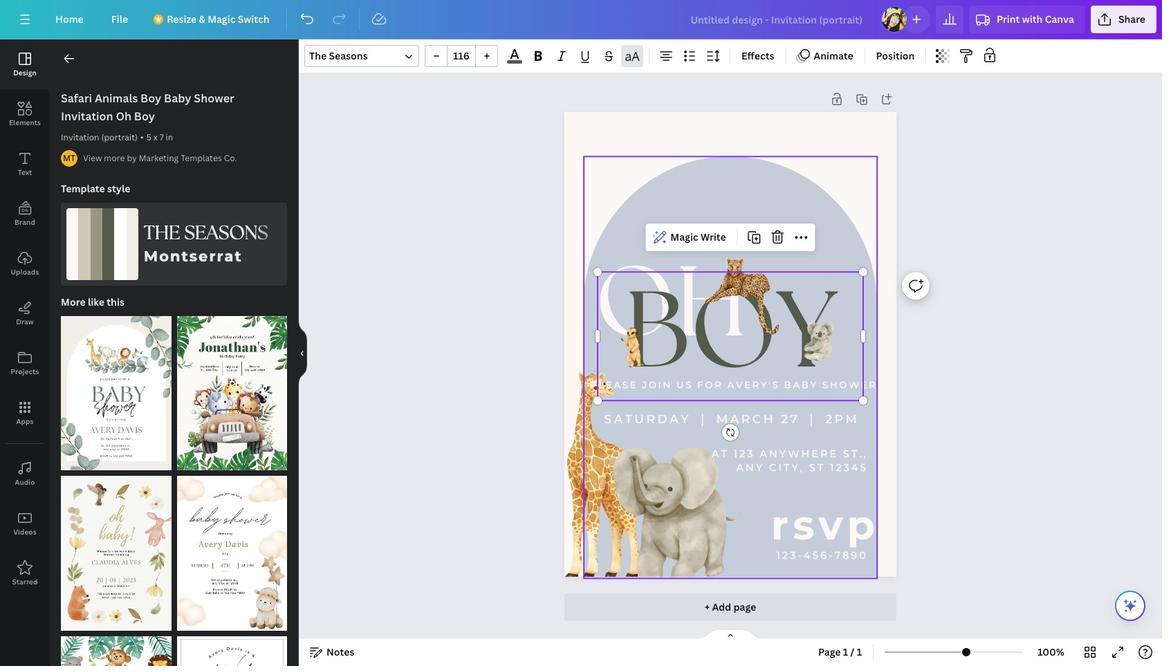 Task type: describe. For each thing, give the bounding box(es) containing it.
brand
[[15, 217, 35, 227]]

brand button
[[0, 189, 50, 239]]

seasons for the seasons montserrat
[[184, 222, 268, 244]]

view more by marketing templates co. button
[[83, 152, 237, 165]]

page
[[819, 646, 841, 659]]

switch
[[238, 12, 270, 26]]

st.,
[[844, 448, 868, 460]]

/
[[851, 646, 855, 659]]

add
[[713, 601, 732, 614]]

0 vertical spatial boy
[[141, 91, 161, 106]]

main menu bar
[[0, 0, 1163, 39]]

more
[[104, 152, 125, 164]]

magic inside main menu bar
[[208, 12, 236, 26]]

marketing
[[139, 152, 179, 164]]

aesthetic gender neutral baby shower invitation with lamb image
[[177, 477, 287, 631]]

file
[[111, 12, 128, 26]]

more like this
[[61, 296, 125, 309]]

join
[[642, 379, 673, 390]]

123-456-7890
[[777, 550, 868, 562]]

123-
[[777, 550, 804, 562]]

canva
[[1046, 12, 1075, 26]]

cream green watercolor baby shower honoring invitation group
[[61, 468, 171, 631]]

anywhere
[[760, 448, 839, 460]]

videos
[[13, 527, 37, 537]]

#606655 image
[[507, 60, 522, 64]]

+ add page button
[[565, 594, 897, 622]]

2pm
[[826, 412, 860, 426]]

2 invitation from the top
[[61, 132, 99, 143]]

1 horizontal spatial magic
[[671, 231, 699, 244]]

effects
[[742, 49, 775, 62]]

please
[[590, 379, 638, 390]]

avery's
[[728, 379, 780, 390]]

in
[[166, 132, 173, 143]]

at
[[712, 448, 729, 460]]

canva assistant image
[[1123, 598, 1139, 615]]

1 horizontal spatial shower
[[823, 379, 878, 390]]

page 1 / 1
[[819, 646, 862, 659]]

the for the seasons
[[309, 49, 327, 62]]

5 x 7 in
[[147, 132, 173, 143]]

boy
[[625, 270, 837, 392]]

1 vertical spatial boy
[[134, 109, 155, 124]]

2 1 from the left
[[857, 646, 862, 659]]

resize & magic switch button
[[145, 6, 281, 33]]

notes
[[327, 646, 355, 659]]

share
[[1119, 12, 1146, 26]]

home link
[[44, 6, 95, 33]]

share button
[[1091, 6, 1157, 33]]

seasons for the seasons
[[329, 49, 368, 62]]

side panel tab list
[[0, 39, 50, 599]]

page
[[734, 601, 757, 614]]

audio button
[[0, 449, 50, 499]]

invitation (portrait)
[[61, 132, 138, 143]]

more
[[61, 296, 86, 309]]

animals
[[95, 91, 138, 106]]

wild one safari first birthday invitation image
[[177, 637, 287, 667]]

saturday │ march 27 │ 2pm
[[604, 412, 860, 426]]

the seasons montserrat
[[144, 222, 268, 265]]

starred button
[[0, 549, 50, 599]]

view
[[83, 152, 102, 164]]

12345
[[830, 462, 868, 474]]

marketing templates co. element
[[61, 150, 78, 167]]

(portrait)
[[101, 132, 138, 143]]

this
[[107, 296, 125, 309]]

print with canva
[[997, 12, 1075, 26]]

effects button
[[736, 45, 780, 67]]

position
[[877, 49, 915, 62]]

123
[[734, 448, 755, 460]]

starred
[[12, 577, 38, 587]]

Design title text field
[[680, 6, 876, 33]]

design
[[13, 68, 37, 78]]

notes button
[[305, 642, 360, 664]]

100%
[[1038, 646, 1065, 659]]

5
[[147, 132, 151, 143]]

1 horizontal spatial baby
[[785, 379, 818, 390]]

print with canva button
[[970, 6, 1086, 33]]

elements
[[9, 118, 41, 127]]

marketing templates co. image
[[61, 150, 78, 167]]

oh
[[595, 246, 748, 358]]

greenery safari baby shower invitation group
[[61, 308, 171, 471]]

home
[[55, 12, 84, 26]]

watercolor greenery nature tropical animals 4th birthday photo invitation card image
[[61, 637, 171, 667]]

videos button
[[0, 499, 50, 549]]

city,
[[770, 462, 805, 474]]

watercolor greenery nature tropical animals 4th birthday photo invitation card group
[[61, 628, 171, 667]]

montserrat
[[144, 248, 243, 265]]

position button
[[871, 45, 921, 67]]

safari
[[61, 91, 92, 106]]

&
[[199, 12, 205, 26]]

write
[[701, 231, 726, 244]]

style
[[107, 182, 130, 195]]

baby inside safari animals boy baby shower invitation oh boy
[[164, 91, 191, 106]]



Task type: locate. For each thing, give the bounding box(es) containing it.
the seasons button
[[305, 45, 419, 67]]

elements button
[[0, 89, 50, 139]]

show pages image
[[698, 629, 764, 640]]

uploads button
[[0, 239, 50, 289]]

apps button
[[0, 388, 50, 438]]

green aesthetic minimalist animals birthdar invitation group
[[177, 308, 287, 471]]

like
[[88, 296, 104, 309]]

0 horizontal spatial magic
[[208, 12, 236, 26]]

boy right oh
[[134, 109, 155, 124]]

0 horizontal spatial shower
[[194, 91, 234, 106]]

resize
[[167, 12, 197, 26]]

0 horizontal spatial baby
[[164, 91, 191, 106]]

0 vertical spatial magic
[[208, 12, 236, 26]]

animate button
[[792, 45, 859, 67]]

rsvp
[[772, 500, 880, 550]]

greenery safari baby shower invitation image
[[61, 316, 171, 471]]

for
[[698, 379, 723, 390]]

draw button
[[0, 289, 50, 338]]

baby
[[164, 91, 191, 106], [785, 379, 818, 390]]

magic
[[208, 12, 236, 26], [671, 231, 699, 244]]

resize & magic switch
[[167, 12, 270, 26]]

the
[[309, 49, 327, 62], [144, 222, 180, 244]]

audio
[[15, 478, 35, 487]]

0 vertical spatial invitation
[[61, 109, 113, 124]]

+
[[705, 601, 710, 614]]

7890
[[835, 550, 868, 562]]

hide image
[[298, 320, 307, 386]]

co.
[[224, 152, 237, 164]]

0 vertical spatial shower
[[194, 91, 234, 106]]

│
[[697, 412, 711, 426], [806, 412, 820, 426]]

invitation inside safari animals boy baby shower invitation oh boy
[[61, 109, 113, 124]]

safari animals boy baby shower invitation oh boy
[[61, 91, 234, 124]]

shower inside safari animals boy baby shower invitation oh boy
[[194, 91, 234, 106]]

magic write
[[671, 231, 726, 244]]

7
[[160, 132, 164, 143]]

1 vertical spatial baby
[[785, 379, 818, 390]]

view more by marketing templates co.
[[83, 152, 237, 164]]

shower up 2pm
[[823, 379, 878, 390]]

│ down for
[[697, 412, 711, 426]]

1 1 from the left
[[844, 646, 849, 659]]

0 horizontal spatial 1
[[844, 646, 849, 659]]

0 horizontal spatial seasons
[[184, 222, 268, 244]]

templates
[[181, 152, 222, 164]]

0 vertical spatial seasons
[[329, 49, 368, 62]]

oh
[[116, 109, 131, 124]]

apps
[[16, 417, 34, 426]]

baby up 'in'
[[164, 91, 191, 106]]

animate
[[814, 49, 854, 62]]

1 horizontal spatial 1
[[857, 646, 862, 659]]

draw
[[16, 317, 34, 327]]

any
[[737, 462, 765, 474]]

– – number field
[[452, 49, 471, 62]]

1 invitation from the top
[[61, 109, 113, 124]]

saturday
[[604, 412, 691, 426]]

st
[[810, 462, 826, 474]]

1 left /
[[844, 646, 849, 659]]

1 horizontal spatial │
[[806, 412, 820, 426]]

please join us for avery's baby shower
[[590, 379, 878, 390]]

27
[[781, 412, 800, 426]]

with
[[1023, 12, 1043, 26]]

2 │ from the left
[[806, 412, 820, 426]]

file button
[[100, 6, 139, 33]]

magic left write
[[671, 231, 699, 244]]

the seasons
[[309, 49, 368, 62]]

text button
[[0, 139, 50, 189]]

baby up 27
[[785, 379, 818, 390]]

1 vertical spatial the
[[144, 222, 180, 244]]

print
[[997, 12, 1020, 26]]

us
[[677, 379, 693, 390]]

by
[[127, 152, 137, 164]]

0 horizontal spatial the
[[144, 222, 180, 244]]

1 vertical spatial shower
[[823, 379, 878, 390]]

cream green watercolor baby shower honoring invitation image
[[61, 477, 171, 631]]

green aesthetic minimalist animals birthdar invitation image
[[177, 316, 287, 471]]

1 vertical spatial magic
[[671, 231, 699, 244]]

group
[[425, 45, 498, 67]]

0 horizontal spatial │
[[697, 412, 711, 426]]

the for the seasons montserrat
[[144, 222, 180, 244]]

at 123 anywhere st., any city, st 12345
[[712, 448, 868, 474]]

seasons
[[329, 49, 368, 62], [184, 222, 268, 244]]

0 vertical spatial the
[[309, 49, 327, 62]]

1 right /
[[857, 646, 862, 659]]

1 │ from the left
[[697, 412, 711, 426]]

invitation down safari
[[61, 109, 113, 124]]

invitation up marketing templates co. icon
[[61, 132, 99, 143]]

projects button
[[0, 338, 50, 388]]

seasons inside the seasons montserrat
[[184, 222, 268, 244]]

+ add page
[[705, 601, 757, 614]]

invitation
[[61, 109, 113, 124], [61, 132, 99, 143]]

shower up templates
[[194, 91, 234, 106]]

magic write button
[[649, 227, 732, 249]]

1
[[844, 646, 849, 659], [857, 646, 862, 659]]

aesthetic gender neutral baby shower invitation with lamb group
[[177, 468, 287, 631]]

seasons inside dropdown button
[[329, 49, 368, 62]]

projects
[[11, 367, 39, 377]]

uploads
[[11, 267, 39, 277]]

100% button
[[1029, 642, 1074, 664]]

magic right &
[[208, 12, 236, 26]]

│ right 27
[[806, 412, 820, 426]]

1 vertical spatial seasons
[[184, 222, 268, 244]]

march
[[717, 412, 776, 426]]

the inside the seasons montserrat
[[144, 222, 180, 244]]

1 horizontal spatial the
[[309, 49, 327, 62]]

template style
[[61, 182, 130, 195]]

0 vertical spatial baby
[[164, 91, 191, 106]]

the inside dropdown button
[[309, 49, 327, 62]]

boy right animals
[[141, 91, 161, 106]]

1 horizontal spatial seasons
[[329, 49, 368, 62]]

1 vertical spatial invitation
[[61, 132, 99, 143]]

wild one safari first birthday invitation group
[[177, 628, 287, 667]]



Task type: vqa. For each thing, say whether or not it's contained in the screenshot.
combinations on the bottom
no



